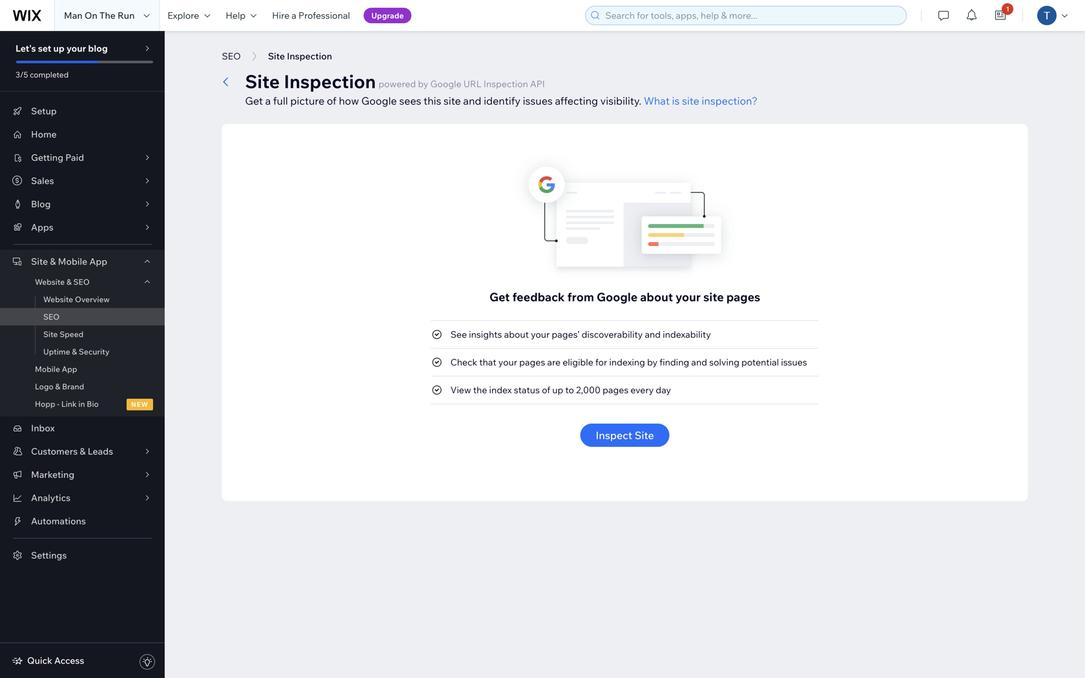 Task type: vqa. For each thing, say whether or not it's contained in the screenshot.
field
no



Task type: describe. For each thing, give the bounding box(es) containing it.
website for website & seo
[[35, 277, 65, 287]]

0 horizontal spatial about
[[504, 329, 529, 340]]

your left pages' on the right
[[531, 329, 550, 340]]

seo link
[[0, 308, 165, 326]]

index
[[489, 384, 512, 396]]

website & seo
[[35, 277, 90, 287]]

identify
[[484, 94, 521, 107]]

security
[[79, 347, 110, 357]]

site inspection button
[[262, 47, 339, 66]]

seo inside "dropdown button"
[[73, 277, 90, 287]]

brand
[[62, 382, 84, 391]]

settings link
[[0, 544, 165, 567]]

1
[[1006, 5, 1010, 13]]

upgrade
[[371, 11, 404, 20]]

affecting
[[555, 94, 598, 107]]

2 horizontal spatial and
[[691, 357, 707, 368]]

apps button
[[0, 216, 165, 239]]

1 horizontal spatial pages
[[603, 384, 629, 396]]

0 horizontal spatial google
[[361, 94, 397, 107]]

blog button
[[0, 193, 165, 216]]

powered
[[379, 78, 416, 89]]

see
[[451, 329, 467, 340]]

are
[[547, 357, 561, 368]]

sales button
[[0, 169, 165, 193]]

day
[[656, 384, 671, 396]]

1 vertical spatial app
[[62, 364, 77, 374]]

site & mobile app button
[[0, 250, 165, 273]]

0 vertical spatial pages
[[727, 290, 760, 304]]

customers
[[31, 446, 78, 457]]

seo for seo button
[[222, 50, 241, 62]]

hire a professional
[[272, 10, 350, 21]]

Search for tools, apps, help & more... field
[[602, 6, 903, 25]]

& for security
[[72, 347, 77, 357]]

check
[[451, 357, 477, 368]]

paid
[[65, 152, 84, 163]]

website overview
[[43, 295, 110, 304]]

overview
[[75, 295, 110, 304]]

site for site inspection
[[268, 50, 285, 62]]

sees
[[399, 94, 421, 107]]

uptime & security link
[[0, 343, 165, 360]]

on
[[85, 10, 97, 21]]

up inside sidebar element
[[53, 43, 65, 54]]

the
[[473, 384, 487, 396]]

sales
[[31, 175, 54, 186]]

marketing
[[31, 469, 74, 480]]

solving
[[709, 357, 740, 368]]

apps
[[31, 222, 53, 233]]

indexability
[[663, 329, 711, 340]]

is
[[672, 94, 680, 107]]

how
[[339, 94, 359, 107]]

0 vertical spatial a
[[292, 10, 297, 21]]

completed
[[30, 70, 69, 79]]

leads
[[88, 446, 113, 457]]

site for site speed
[[43, 329, 58, 339]]

automations link
[[0, 510, 165, 533]]

blog
[[88, 43, 108, 54]]

man on the run
[[64, 10, 135, 21]]

a inside site inspection powered by google url inspection api get a full picture of how google sees this site and identify issues affecting visibility. what is site inspection?
[[265, 94, 271, 107]]

view
[[451, 384, 471, 396]]

of inside site inspection powered by google url inspection api get a full picture of how google sees this site and identify issues affecting visibility. what is site inspection?
[[327, 94, 337, 107]]

analytics button
[[0, 486, 165, 510]]

seo button
[[215, 47, 247, 66]]

logo & brand
[[35, 382, 84, 391]]

check that your pages are eligible for indexing by finding and solving potential issues
[[451, 357, 807, 368]]

mobile app link
[[0, 360, 165, 378]]

uptime
[[43, 347, 70, 357]]

what is site inspection? link
[[644, 93, 758, 109]]

inbox link
[[0, 417, 165, 440]]

your right that
[[499, 357, 517, 368]]

1 vertical spatial of
[[542, 384, 550, 396]]

bio
[[87, 399, 99, 409]]

-
[[57, 399, 60, 409]]

url
[[464, 78, 482, 89]]

see insights about your pages' discoverability and indexability
[[451, 329, 711, 340]]

feedback
[[513, 290, 565, 304]]

full
[[273, 94, 288, 107]]

this
[[424, 94, 441, 107]]

mobile app
[[35, 364, 77, 374]]

logo
[[35, 382, 54, 391]]

seo for seo link
[[43, 312, 60, 322]]

site & mobile app
[[31, 256, 107, 267]]

from
[[568, 290, 594, 304]]

hopp - link in bio
[[35, 399, 99, 409]]

every
[[631, 384, 654, 396]]

& for brand
[[55, 382, 60, 391]]

1 horizontal spatial about
[[640, 290, 673, 304]]

upgrade button
[[364, 8, 412, 23]]

insights
[[469, 329, 502, 340]]

status
[[514, 384, 540, 396]]

new
[[131, 400, 149, 408]]

2 horizontal spatial google
[[597, 290, 638, 304]]

inspection up identify at the top left of page
[[484, 78, 528, 89]]

website & seo button
[[0, 273, 165, 291]]

eligible
[[563, 357, 593, 368]]

analytics
[[31, 492, 71, 504]]



Task type: locate. For each thing, give the bounding box(es) containing it.
1 horizontal spatial site
[[682, 94, 699, 107]]

run
[[118, 10, 135, 21]]

0 horizontal spatial site
[[444, 94, 461, 107]]

site inside dropdown button
[[31, 256, 48, 267]]

inspection down hire a professional link
[[287, 50, 332, 62]]

inspection?
[[702, 94, 758, 107]]

issues inside site inspection powered by google url inspection api get a full picture of how google sees this site and identify issues affecting visibility. what is site inspection?
[[523, 94, 553, 107]]

2 horizontal spatial site
[[704, 290, 724, 304]]

man
[[64, 10, 83, 21]]

2 horizontal spatial pages
[[727, 290, 760, 304]]

your up indexability on the right of page
[[676, 290, 701, 304]]

1 vertical spatial mobile
[[35, 364, 60, 374]]

quick access button
[[12, 655, 84, 667]]

site inspection powered by google url inspection api get a full picture of how google sees this site and identify issues affecting visibility. what is site inspection?
[[245, 70, 758, 107]]

google right from
[[597, 290, 638, 304]]

1 vertical spatial google
[[361, 94, 397, 107]]

1 horizontal spatial get
[[490, 290, 510, 304]]

inspection for site inspection
[[287, 50, 332, 62]]

0 horizontal spatial a
[[265, 94, 271, 107]]

and left indexability on the right of page
[[645, 329, 661, 340]]

quick
[[27, 655, 52, 666]]

setup link
[[0, 99, 165, 123]]

1 vertical spatial about
[[504, 329, 529, 340]]

& down speed
[[72, 347, 77, 357]]

2 vertical spatial google
[[597, 290, 638, 304]]

0 vertical spatial of
[[327, 94, 337, 107]]

site right is at the right of page
[[682, 94, 699, 107]]

and right finding
[[691, 357, 707, 368]]

inspect
[[596, 429, 632, 442]]

in
[[78, 399, 85, 409]]

that
[[479, 357, 496, 368]]

0 vertical spatial by
[[418, 78, 428, 89]]

get left feedback
[[490, 290, 510, 304]]

hire a professional link
[[264, 0, 358, 31]]

2 vertical spatial pages
[[603, 384, 629, 396]]

1 vertical spatial up
[[552, 384, 563, 396]]

home link
[[0, 123, 165, 146]]

0 horizontal spatial seo
[[43, 312, 60, 322]]

by up this
[[418, 78, 428, 89]]

speed
[[60, 329, 84, 339]]

a left full
[[265, 94, 271, 107]]

inspection
[[287, 50, 332, 62], [284, 70, 376, 93], [484, 78, 528, 89]]

access
[[54, 655, 84, 666]]

website down the "site & mobile app"
[[35, 277, 65, 287]]

let's
[[16, 43, 36, 54]]

mobile up logo in the bottom left of the page
[[35, 364, 60, 374]]

issues
[[523, 94, 553, 107], [781, 357, 807, 368]]

1 horizontal spatial a
[[292, 10, 297, 21]]

for
[[595, 357, 607, 368]]

issues down api
[[523, 94, 553, 107]]

inspection up how
[[284, 70, 376, 93]]

your
[[67, 43, 86, 54], [676, 290, 701, 304], [531, 329, 550, 340], [499, 357, 517, 368]]

potential
[[742, 357, 779, 368]]

google up this
[[430, 78, 462, 89]]

and down url
[[463, 94, 482, 107]]

1 horizontal spatial google
[[430, 78, 462, 89]]

2 vertical spatial and
[[691, 357, 707, 368]]

website inside "dropdown button"
[[35, 277, 65, 287]]

home
[[31, 129, 57, 140]]

1 button
[[987, 0, 1015, 31]]

up right set
[[53, 43, 65, 54]]

1 horizontal spatial seo
[[73, 277, 90, 287]]

mobile up the website & seo "dropdown button"
[[58, 256, 87, 267]]

0 horizontal spatial pages
[[519, 357, 545, 368]]

view the index status of up to 2,000 pages every day
[[451, 384, 671, 396]]

hopp
[[35, 399, 55, 409]]

app up the website & seo "dropdown button"
[[89, 256, 107, 267]]

0 vertical spatial about
[[640, 290, 673, 304]]

customers & leads
[[31, 446, 113, 457]]

seo down help
[[222, 50, 241, 62]]

professional
[[299, 10, 350, 21]]

seo up site speed
[[43, 312, 60, 322]]

and inside site inspection powered by google url inspection api get a full picture of how google sees this site and identify issues affecting visibility. what is site inspection?
[[463, 94, 482, 107]]

website for website overview
[[43, 295, 73, 304]]

help button
[[218, 0, 264, 31]]

google down powered
[[361, 94, 397, 107]]

1 vertical spatial get
[[490, 290, 510, 304]]

by inside site inspection powered by google url inspection api get a full picture of how google sees this site and identify issues affecting visibility. what is site inspection?
[[418, 78, 428, 89]]

by left finding
[[647, 357, 658, 368]]

by
[[418, 78, 428, 89], [647, 357, 658, 368]]

site inspection
[[268, 50, 332, 62]]

0 vertical spatial and
[[463, 94, 482, 107]]

0 horizontal spatial get
[[245, 94, 263, 107]]

0 horizontal spatial issues
[[523, 94, 553, 107]]

& up "website & seo"
[[50, 256, 56, 267]]

link
[[61, 399, 77, 409]]

1 vertical spatial seo
[[73, 277, 90, 287]]

setup
[[31, 105, 57, 117]]

app up brand on the bottom left of the page
[[62, 364, 77, 374]]

get inside site inspection powered by google url inspection api get a full picture of how google sees this site and identify issues affecting visibility. what is site inspection?
[[245, 94, 263, 107]]

indexing
[[609, 357, 645, 368]]

up
[[53, 43, 65, 54], [552, 384, 563, 396]]

and
[[463, 94, 482, 107], [645, 329, 661, 340], [691, 357, 707, 368]]

& right logo in the bottom left of the page
[[55, 382, 60, 391]]

site
[[444, 94, 461, 107], [682, 94, 699, 107], [704, 290, 724, 304]]

uptime & security
[[43, 347, 110, 357]]

about up indexability on the right of page
[[640, 290, 673, 304]]

1 vertical spatial website
[[43, 295, 73, 304]]

website
[[35, 277, 65, 287], [43, 295, 73, 304]]

1 vertical spatial a
[[265, 94, 271, 107]]

explore
[[168, 10, 199, 21]]

google
[[430, 78, 462, 89], [361, 94, 397, 107], [597, 290, 638, 304]]

0 horizontal spatial up
[[53, 43, 65, 54]]

2,000
[[576, 384, 601, 396]]

1 vertical spatial issues
[[781, 357, 807, 368]]

set
[[38, 43, 51, 54]]

& inside "dropdown button"
[[67, 277, 72, 287]]

your left blog
[[67, 43, 86, 54]]

0 horizontal spatial and
[[463, 94, 482, 107]]

logo & brand link
[[0, 378, 165, 395]]

pages'
[[552, 329, 580, 340]]

a right hire
[[292, 10, 297, 21]]

mobile
[[58, 256, 87, 267], [35, 364, 60, 374]]

quick access
[[27, 655, 84, 666]]

1 horizontal spatial and
[[645, 329, 661, 340]]

site right this
[[444, 94, 461, 107]]

help
[[226, 10, 246, 21]]

2 vertical spatial seo
[[43, 312, 60, 322]]

1 vertical spatial pages
[[519, 357, 545, 368]]

of left how
[[327, 94, 337, 107]]

website down "website & seo"
[[43, 295, 73, 304]]

marketing button
[[0, 463, 165, 486]]

seo
[[222, 50, 241, 62], [73, 277, 90, 287], [43, 312, 60, 322]]

0 vertical spatial google
[[430, 78, 462, 89]]

sidebar element
[[0, 31, 165, 678]]

0 vertical spatial up
[[53, 43, 65, 54]]

mobile inside site & mobile app dropdown button
[[58, 256, 87, 267]]

site right inspect
[[635, 429, 654, 442]]

& up website overview
[[67, 277, 72, 287]]

up left to
[[552, 384, 563, 396]]

inbox
[[31, 423, 55, 434]]

site up 'uptime'
[[43, 329, 58, 339]]

& inside dropdown button
[[80, 446, 86, 457]]

to
[[565, 384, 574, 396]]

of
[[327, 94, 337, 107], [542, 384, 550, 396]]

& for leads
[[80, 446, 86, 457]]

inspection for site inspection powered by google url inspection api get a full picture of how google sees this site and identify issues affecting visibility. what is site inspection?
[[284, 70, 376, 93]]

1 horizontal spatial app
[[89, 256, 107, 267]]

website overview link
[[0, 291, 165, 308]]

site up full
[[245, 70, 280, 93]]

get left full
[[245, 94, 263, 107]]

a
[[292, 10, 297, 21], [265, 94, 271, 107]]

1 vertical spatial by
[[647, 357, 658, 368]]

0 vertical spatial seo
[[222, 50, 241, 62]]

app
[[89, 256, 107, 267], [62, 364, 77, 374]]

your inside sidebar element
[[67, 43, 86, 54]]

api
[[530, 78, 545, 89]]

issues right potential
[[781, 357, 807, 368]]

& for mobile
[[50, 256, 56, 267]]

seo inside button
[[222, 50, 241, 62]]

inspect site button
[[580, 424, 670, 447]]

site for site & mobile app
[[31, 256, 48, 267]]

site inside popup button
[[635, 429, 654, 442]]

mobile inside mobile app link
[[35, 364, 60, 374]]

site down hire
[[268, 50, 285, 62]]

0 vertical spatial website
[[35, 277, 65, 287]]

about
[[640, 290, 673, 304], [504, 329, 529, 340]]

site inside button
[[268, 50, 285, 62]]

site inside site inspection powered by google url inspection api get a full picture of how google sees this site and identify issues affecting visibility. what is site inspection?
[[245, 70, 280, 93]]

site for site inspection powered by google url inspection api get a full picture of how google sees this site and identify issues affecting visibility. what is site inspection?
[[245, 70, 280, 93]]

site speed link
[[0, 326, 165, 343]]

3/5 completed
[[16, 70, 69, 79]]

getting
[[31, 152, 63, 163]]

1 horizontal spatial by
[[647, 357, 658, 368]]

2 horizontal spatial seo
[[222, 50, 241, 62]]

of right status
[[542, 384, 550, 396]]

1 horizontal spatial issues
[[781, 357, 807, 368]]

let's set up your blog
[[16, 43, 108, 54]]

0 vertical spatial issues
[[523, 94, 553, 107]]

blog
[[31, 198, 51, 210]]

0 horizontal spatial of
[[327, 94, 337, 107]]

app inside dropdown button
[[89, 256, 107, 267]]

inspection inside button
[[287, 50, 332, 62]]

1 vertical spatial and
[[645, 329, 661, 340]]

0 vertical spatial app
[[89, 256, 107, 267]]

1 horizontal spatial up
[[552, 384, 563, 396]]

site up "website & seo"
[[31, 256, 48, 267]]

& inside dropdown button
[[50, 256, 56, 267]]

seo up website overview link
[[73, 277, 90, 287]]

discoverability
[[582, 329, 643, 340]]

get
[[245, 94, 263, 107], [490, 290, 510, 304]]

about right insights
[[504, 329, 529, 340]]

1 horizontal spatial of
[[542, 384, 550, 396]]

hire
[[272, 10, 290, 21]]

& left "leads"
[[80, 446, 86, 457]]

get feedback from google about your site pages
[[490, 290, 760, 304]]

0 horizontal spatial by
[[418, 78, 428, 89]]

site up indexability on the right of page
[[704, 290, 724, 304]]

0 vertical spatial mobile
[[58, 256, 87, 267]]

site speed
[[43, 329, 84, 339]]

pages
[[727, 290, 760, 304], [519, 357, 545, 368], [603, 384, 629, 396]]

0 vertical spatial get
[[245, 94, 263, 107]]

& for seo
[[67, 277, 72, 287]]

getting paid
[[31, 152, 84, 163]]

settings
[[31, 550, 67, 561]]

0 horizontal spatial app
[[62, 364, 77, 374]]



